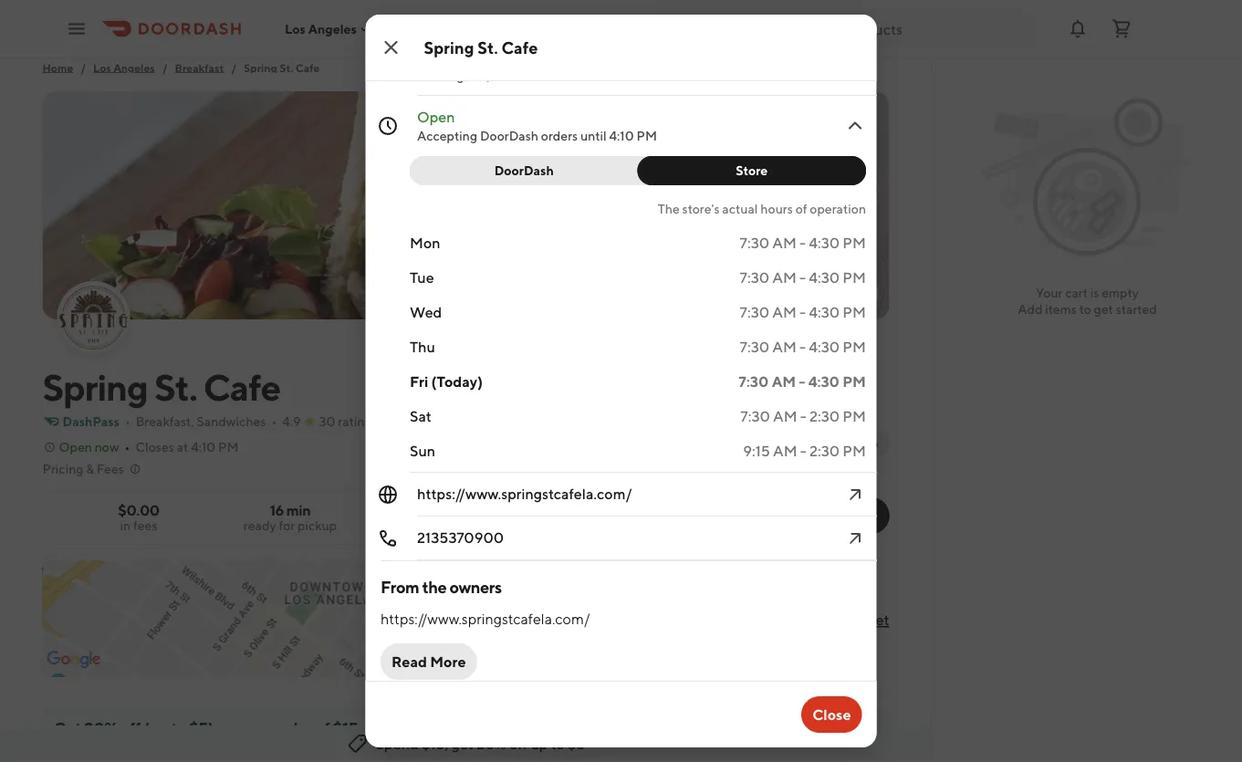Task type: locate. For each thing, give the bounding box(es) containing it.
• right the now
[[125, 440, 130, 455]]

owners
[[449, 577, 501, 597]]

4:10 right until on the left
[[609, 128, 634, 143]]

1 vertical spatial st.
[[280, 61, 293, 74]]

ca
[[493, 68, 512, 83]]

spend $15, get 20% off up to $5
[[376, 735, 585, 753]]

/
[[81, 61, 86, 74], [162, 61, 168, 74], [231, 61, 237, 74]]

1 horizontal spatial of
[[795, 201, 807, 216]]

street for 453 south spring street
[[848, 611, 890, 629]]

close
[[813, 706, 851, 723]]

street
[[535, 48, 576, 65], [848, 611, 890, 629]]

am for tue
[[772, 269, 796, 286]]

4 4:30 from the top
[[809, 338, 840, 356]]

453 inside '453 south spring street los angeles, ca'
[[417, 48, 443, 65]]

click item image for https://www.springstcafela.com/
[[844, 484, 866, 506]]

cafe up ca
[[502, 37, 538, 57]]

pickup
[[298, 518, 337, 533]]

st. up breakfast,
[[154, 365, 197, 409]]

2 4:30 from the top
[[809, 269, 840, 286]]

1 vertical spatial spring st. cafe
[[42, 365, 281, 409]]

los
[[285, 21, 306, 36], [93, 61, 111, 74], [417, 68, 437, 83]]

4:30 for tue
[[809, 269, 840, 286]]

breakfast link
[[175, 58, 224, 77]]

at
[[177, 440, 188, 455]]

1 horizontal spatial cafe
[[296, 61, 320, 74]]

2:30 for 7:30 am - 2:30 pm
[[809, 408, 840, 425]]

cafe up sandwiches
[[203, 365, 281, 409]]

from the owners
[[380, 577, 501, 597]]

doordash up doordash button
[[480, 128, 538, 143]]

0 vertical spatial powered by google image
[[370, 9, 424, 27]]

0 horizontal spatial of
[[315, 718, 330, 738]]

4:30 for wed
[[809, 304, 840, 321]]

map region
[[232, 0, 933, 268], [0, 494, 925, 728]]

20% up from on the left bottom of page
[[84, 718, 117, 738]]

1 vertical spatial open
[[59, 440, 92, 455]]

https://www.springstcafela.com/
[[417, 485, 632, 503], [380, 610, 590, 628]]

1 horizontal spatial to
[[551, 735, 565, 753]]

7:30 am - 4:30 pm
[[740, 234, 866, 252], [740, 269, 866, 286], [740, 304, 866, 321], [740, 338, 866, 356], [738, 373, 866, 390]]

- for mon
[[799, 234, 806, 252]]

1 vertical spatial powered by google image
[[47, 651, 101, 669]]

sun
[[409, 442, 435, 460]]

2135370900
[[417, 529, 504, 546]]

4:10 right at
[[191, 440, 216, 455]]

street inside '453 south spring street los angeles, ca'
[[535, 48, 576, 65]]

powered by google image up close spring st. cafe icon
[[370, 9, 424, 27]]

1 click item image from the top
[[844, 484, 866, 506]]

open inside open accepting doordash orders until 4:10 pm
[[417, 108, 455, 126]]

7:30 for tue
[[740, 269, 769, 286]]

to up store.
[[171, 718, 186, 738]]

1 vertical spatial angeles
[[113, 61, 155, 74]]

0 horizontal spatial 16
[[270, 502, 284, 519]]

1 horizontal spatial st.
[[280, 61, 293, 74]]

to inside your cart is empty add items to get started
[[1080, 302, 1092, 317]]

1 horizontal spatial south
[[760, 611, 799, 629]]

/ right home
[[81, 61, 86, 74]]

1 horizontal spatial get
[[1094, 302, 1114, 317]]

0 horizontal spatial off
[[120, 718, 141, 738]]

1 horizontal spatial more
[[821, 436, 852, 451]]

pickup 16 min
[[826, 501, 868, 529]]

7:30 for thu
[[740, 338, 769, 356]]

7:30 am - 4:30 pm for fri (today)
[[738, 373, 866, 390]]

south for 453 south spring street los angeles, ca
[[446, 48, 486, 65]]

pricing
[[42, 461, 83, 477]]

until
[[580, 128, 606, 143]]

7:30 am - 4:30 pm for wed
[[740, 304, 866, 321]]

1 horizontal spatial open
[[417, 108, 455, 126]]

0 horizontal spatial /
[[81, 61, 86, 74]]

20%
[[84, 718, 117, 738], [477, 735, 507, 753]]

• closes at 4:10 pm
[[125, 440, 239, 455]]

open for open accepting doordash orders until 4:10 pm
[[417, 108, 455, 126]]

doordash down open accepting doordash orders until 4:10 pm
[[494, 163, 554, 178]]

1 vertical spatial 453
[[730, 611, 757, 629]]

1 horizontal spatial 453
[[730, 611, 757, 629]]

los angeles link
[[93, 58, 155, 77]]

0 vertical spatial map region
[[232, 0, 933, 268]]

1 horizontal spatial 4:10
[[609, 128, 634, 143]]

2 vertical spatial st.
[[154, 365, 197, 409]]

1 vertical spatial click item image
[[844, 528, 866, 550]]

0 vertical spatial 453
[[417, 48, 443, 65]]

0 vertical spatial more
[[821, 436, 852, 451]]

$15,
[[422, 735, 449, 753]]

0 vertical spatial of
[[795, 201, 807, 216]]

1 vertical spatial more
[[430, 653, 466, 671]]

2 horizontal spatial to
[[1080, 302, 1092, 317]]

0 vertical spatial 4:10
[[609, 128, 634, 143]]

to
[[1080, 302, 1092, 317], [171, 718, 186, 738], [551, 735, 565, 753]]

am for mon
[[772, 234, 796, 252]]

0 horizontal spatial 453
[[417, 48, 443, 65]]

angeles,
[[440, 68, 490, 83]]

off
[[120, 718, 141, 738], [509, 735, 528, 753]]

0 vertical spatial south
[[446, 48, 486, 65]]

1 horizontal spatial 16
[[831, 517, 842, 529]]

0 horizontal spatial cafe
[[203, 365, 281, 409]]

to for your
[[1080, 302, 1092, 317]]

2:30 for 9:15 am - 2:30 pm
[[809, 442, 840, 460]]

2 horizontal spatial st.
[[478, 37, 498, 57]]

powered by google image
[[370, 9, 424, 27], [47, 651, 101, 669]]

1 horizontal spatial powered by google image
[[370, 9, 424, 27]]

breakfast
[[175, 61, 224, 74]]

open
[[417, 108, 455, 126], [59, 440, 92, 455]]

fees
[[97, 461, 124, 477]]

store.
[[161, 740, 201, 760]]

items
[[1046, 302, 1077, 317]]

min
[[286, 502, 311, 519], [757, 517, 775, 529], [844, 517, 863, 529]]

more
[[821, 436, 852, 451], [430, 653, 466, 671]]

powered by google image up get
[[47, 651, 101, 669]]

spring st. cafe up angeles,
[[424, 37, 538, 57]]

south inside '453 south spring street los angeles, ca'
[[446, 48, 486, 65]]

0 horizontal spatial open
[[59, 440, 92, 455]]

3 / from the left
[[231, 61, 237, 74]]

thu
[[409, 338, 435, 356]]

0 vertical spatial spring st. cafe
[[424, 37, 538, 57]]

min down delivery
[[757, 517, 775, 529]]

dialog
[[232, 0, 933, 748]]

off left (up
[[120, 718, 141, 738]]

1 horizontal spatial angeles
[[308, 21, 357, 36]]

4:30
[[809, 234, 840, 252], [809, 269, 840, 286], [809, 304, 840, 321], [809, 338, 840, 356], [808, 373, 839, 390]]

pm for tue
[[842, 269, 866, 286]]

1 vertical spatial map region
[[0, 494, 925, 728]]

2 horizontal spatial cafe
[[502, 37, 538, 57]]

1 vertical spatial of
[[315, 718, 330, 738]]

453 for 453 south spring street
[[730, 611, 757, 629]]

of right 'hours' in the top of the page
[[795, 201, 807, 216]]

3 4:30 from the top
[[809, 304, 840, 321]]

mon
[[409, 234, 440, 252]]

0 vertical spatial open
[[417, 108, 455, 126]]

fees
[[133, 518, 157, 533]]

min right ready
[[286, 502, 311, 519]]

order
[[651, 508, 687, 523]]

1 horizontal spatial /
[[162, 61, 168, 74]]

0 horizontal spatial st.
[[154, 365, 197, 409]]

wed
[[409, 304, 442, 321]]

/ right breakfast link
[[231, 61, 237, 74]]

tue
[[409, 269, 434, 286]]

open for open now
[[59, 440, 92, 455]]

dashpass •
[[63, 414, 130, 429]]

click item image down more info
[[844, 484, 866, 506]]

open accepting doordash orders until 4:10 pm
[[417, 108, 657, 143]]

1 horizontal spatial off
[[509, 735, 528, 753]]

pickup
[[826, 501, 868, 516]]

0 vertical spatial angeles
[[308, 21, 357, 36]]

get right $15,
[[452, 735, 474, 753]]

16 down pickup
[[831, 517, 842, 529]]

(up
[[144, 718, 168, 738]]

1 vertical spatial south
[[760, 611, 799, 629]]

st.
[[478, 37, 498, 57], [280, 61, 293, 74], [154, 365, 197, 409]]

sat
[[409, 408, 431, 425]]

min inside delivery 28 min
[[757, 517, 775, 529]]

min for delivery
[[757, 517, 775, 529]]

0 vertical spatial st.
[[478, 37, 498, 57]]

0 horizontal spatial to
[[171, 718, 186, 738]]

open up pricing & fees
[[59, 440, 92, 455]]

0 horizontal spatial powered by google image
[[47, 651, 101, 669]]

0 horizontal spatial 20%
[[84, 718, 117, 738]]

1 vertical spatial cafe
[[296, 61, 320, 74]]

2:30 down 7:30 am - 2:30 pm
[[809, 442, 840, 460]]

1 vertical spatial https://www.springstcafela.com/
[[380, 610, 590, 628]]

click item image down pickup
[[844, 528, 866, 550]]

to right "up"
[[551, 735, 565, 753]]

0 horizontal spatial 4:10
[[191, 440, 216, 455]]

read
[[391, 653, 427, 671]]

1 vertical spatial 2:30
[[809, 442, 840, 460]]

0 horizontal spatial spring st. cafe
[[42, 365, 281, 409]]

to down the cart
[[1080, 302, 1092, 317]]

save button
[[489, 498, 564, 534]]

2 2:30 from the top
[[809, 442, 840, 460]]

0 horizontal spatial more
[[430, 653, 466, 671]]

Store button
[[637, 156, 866, 185]]

2:30
[[809, 408, 840, 425], [809, 442, 840, 460]]

1 horizontal spatial min
[[757, 517, 775, 529]]

2 click item image from the top
[[844, 528, 866, 550]]

spring
[[424, 37, 474, 57], [489, 48, 532, 65], [244, 61, 277, 74], [42, 365, 148, 409], [802, 611, 846, 629]]

None radio
[[712, 498, 816, 534]]

20% left "up"
[[477, 735, 507, 753]]

am for wed
[[772, 304, 796, 321]]

9:15
[[743, 442, 770, 460]]

0 horizontal spatial los
[[93, 61, 111, 74]]

2 horizontal spatial los
[[417, 68, 437, 83]]

0 vertical spatial get
[[1094, 302, 1114, 317]]

20% inside get 20% off (up to $5) on your order of $15 or more from this store.
[[84, 718, 117, 738]]

actual
[[722, 201, 758, 216]]

open up accepting
[[417, 108, 455, 126]]

cafe down los angeles
[[296, 61, 320, 74]]

started
[[1116, 302, 1157, 317]]

0 horizontal spatial min
[[286, 502, 311, 519]]

2 photos button
[[787, 279, 879, 309]]

of inside dialog
[[795, 201, 807, 216]]

-
[[799, 234, 806, 252], [799, 269, 806, 286], [799, 304, 806, 321], [799, 338, 806, 356], [799, 373, 805, 390], [800, 408, 806, 425], [800, 442, 806, 460]]

photos
[[826, 286, 868, 301]]

angeles
[[308, 21, 357, 36], [113, 61, 155, 74]]

0 vertical spatial click item image
[[844, 484, 866, 506]]

https://www.springstcafela.com/ down owners
[[380, 610, 590, 628]]

0 vertical spatial cafe
[[502, 37, 538, 57]]

click item image
[[844, 484, 866, 506], [844, 528, 866, 550]]

https://www.springstcafela.com/ up save
[[417, 485, 632, 503]]

2 horizontal spatial /
[[231, 61, 237, 74]]

of
[[795, 201, 807, 216], [315, 718, 330, 738]]

get down is
[[1094, 302, 1114, 317]]

0 horizontal spatial south
[[446, 48, 486, 65]]

• left 4.9
[[272, 414, 277, 429]]

7:30 am - 2:30 pm
[[740, 408, 866, 425]]

0 vertical spatial street
[[535, 48, 576, 65]]

on
[[217, 718, 235, 738]]

0 vertical spatial doordash
[[480, 128, 538, 143]]

1 horizontal spatial street
[[848, 611, 890, 629]]

453 south spring street los angeles, ca
[[417, 48, 576, 83]]

spring st. cafe up breakfast,
[[42, 365, 281, 409]]

of left '$15'
[[315, 718, 330, 738]]

1 vertical spatial doordash
[[494, 163, 554, 178]]

cafe
[[502, 37, 538, 57], [296, 61, 320, 74], [203, 365, 281, 409]]

0.6
[[394, 414, 414, 429]]

more right read
[[430, 653, 466, 671]]

to for spend
[[551, 735, 565, 753]]

16 left pickup
[[270, 502, 284, 519]]

- for sun
[[800, 442, 806, 460]]

2 vertical spatial cafe
[[203, 365, 281, 409]]

spring st. cafe image
[[42, 91, 890, 320], [59, 283, 128, 352]]

/ left breakfast link
[[162, 61, 168, 74]]

16 inside 16 min ready for pickup
[[270, 502, 284, 519]]

5 4:30 from the top
[[808, 373, 839, 390]]

1 vertical spatial street
[[848, 611, 890, 629]]

1 2:30 from the top
[[809, 408, 840, 425]]

2:30 up more info button
[[809, 408, 840, 425]]

am for fri (today)
[[772, 373, 796, 390]]

0 horizontal spatial street
[[535, 48, 576, 65]]

2 horizontal spatial min
[[844, 517, 863, 529]]

None radio
[[804, 498, 890, 534]]

min inside pickup 16 min
[[844, 517, 863, 529]]

1 horizontal spatial spring st. cafe
[[424, 37, 538, 57]]

open now
[[59, 440, 119, 455]]

st. down los angeles
[[280, 61, 293, 74]]

in
[[120, 518, 131, 533]]

pm for sat
[[842, 408, 866, 425]]

1 vertical spatial get
[[452, 735, 474, 753]]

0.6 mi
[[394, 414, 431, 429]]

pm
[[636, 128, 657, 143], [842, 234, 866, 252], [842, 269, 866, 286], [842, 304, 866, 321], [842, 338, 866, 356], [842, 373, 866, 390], [842, 408, 866, 425], [218, 440, 239, 455], [842, 442, 866, 460]]

0 vertical spatial 2:30
[[809, 408, 840, 425]]

order methods option group
[[712, 498, 890, 534]]

min down pickup
[[844, 517, 863, 529]]

none radio containing delivery
[[712, 498, 816, 534]]

los angeles button
[[285, 21, 371, 36]]

st. up ca
[[478, 37, 498, 57]]

home link
[[42, 58, 73, 77]]

off left "up"
[[509, 735, 528, 753]]

4:10 inside open accepting doordash orders until 4:10 pm
[[609, 128, 634, 143]]

read more
[[391, 653, 466, 671]]

1 4:30 from the top
[[809, 234, 840, 252]]

spring st. cafe inside dialog
[[424, 37, 538, 57]]

453 south spring street
[[730, 611, 890, 629]]

more left info
[[821, 436, 852, 451]]

save
[[525, 508, 554, 523]]

1 vertical spatial 4:10
[[191, 440, 216, 455]]

south
[[446, 48, 486, 65], [760, 611, 799, 629]]



Task type: describe. For each thing, give the bounding box(es) containing it.
am for thu
[[772, 338, 796, 356]]

4:30 for fri (today)
[[808, 373, 839, 390]]

7:30 for fri (today)
[[738, 373, 769, 390]]

2
[[816, 286, 824, 301]]

$0.00
[[118, 502, 159, 519]]

click item image for 2135370900
[[844, 528, 866, 550]]

453 south spring street link
[[730, 611, 890, 629]]

• for • closes at 4:10 pm
[[125, 440, 130, 455]]

pm for thu
[[842, 338, 866, 356]]

breakfast, sandwiches
[[136, 414, 266, 429]]

(today)
[[431, 373, 482, 390]]

info
[[855, 436, 879, 451]]

2 / from the left
[[162, 61, 168, 74]]

your cart is empty add items to get started
[[1018, 285, 1157, 317]]

1 / from the left
[[81, 61, 86, 74]]

DoorDash button
[[409, 156, 649, 185]]

7:30 am - 4:30 pm for tue
[[740, 269, 866, 286]]

28
[[742, 517, 755, 529]]

up
[[531, 735, 548, 753]]

group order button
[[579, 498, 698, 534]]

0 horizontal spatial angeles
[[113, 61, 155, 74]]

now
[[95, 440, 119, 455]]

pm inside open accepting doordash orders until 4:10 pm
[[636, 128, 657, 143]]

4:30 for thu
[[809, 338, 840, 356]]

of inside get 20% off (up to $5) on your order of $15 or more from this store.
[[315, 718, 330, 738]]

7:30 for wed
[[740, 304, 769, 321]]

more inside read more button
[[430, 653, 466, 671]]

0 horizontal spatial get
[[452, 735, 474, 753]]

- for wed
[[799, 304, 806, 321]]

for
[[279, 518, 295, 533]]

more info button
[[791, 429, 890, 458]]

&
[[86, 461, 94, 477]]

group
[[610, 508, 648, 523]]

sandwiches
[[197, 414, 266, 429]]

is
[[1091, 285, 1100, 300]]

group order
[[610, 508, 687, 523]]

- for tue
[[799, 269, 806, 286]]

more info
[[821, 436, 879, 451]]

read more button
[[380, 644, 477, 680]]

pm for sun
[[842, 442, 866, 460]]

pm for wed
[[842, 304, 866, 321]]

this
[[131, 740, 158, 760]]

doordash inside open accepting doordash orders until 4:10 pm
[[480, 128, 538, 143]]

16 min ready for pickup
[[244, 502, 337, 533]]

hours
[[760, 201, 793, 216]]

spring inside '453 south spring street los angeles, ca'
[[489, 48, 532, 65]]

$5
[[568, 735, 585, 753]]

min for pickup
[[844, 517, 863, 529]]

none radio containing pickup
[[804, 498, 890, 534]]

the
[[657, 201, 679, 216]]

operation
[[810, 201, 866, 216]]

close button
[[802, 697, 862, 733]]

cafe inside dialog
[[502, 37, 538, 57]]

$5)
[[189, 718, 214, 738]]

to inside get 20% off (up to $5) on your order of $15 or more from this store.
[[171, 718, 186, 738]]

los angeles
[[285, 21, 357, 36]]

pm for mon
[[842, 234, 866, 252]]

doordash inside button
[[494, 163, 554, 178]]

or
[[361, 718, 376, 738]]

ready
[[244, 518, 276, 533]]

$0.00 in fees
[[118, 502, 159, 533]]

mi
[[416, 414, 431, 429]]

close spring st. cafe image
[[380, 37, 402, 58]]

delivery 28 min
[[734, 501, 783, 529]]

$15
[[333, 718, 358, 738]]

the store's actual hours of operation
[[657, 201, 866, 216]]

hour options option group
[[409, 156, 866, 185]]

9:15 am - 2:30 pm
[[743, 442, 866, 460]]

more
[[53, 740, 91, 760]]

- for fri (today)
[[799, 373, 805, 390]]

notification bell image
[[1067, 18, 1089, 40]]

delivery
[[734, 501, 783, 516]]

powered by google image for the topmost map region
[[370, 9, 424, 27]]

los inside '453 south spring street los angeles, ca'
[[417, 68, 437, 83]]

from
[[94, 740, 128, 760]]

more inside more info button
[[821, 436, 852, 451]]

your
[[1036, 285, 1063, 300]]

pricing & fees
[[42, 461, 124, 477]]

2 photos
[[816, 286, 868, 301]]

store's
[[682, 201, 719, 216]]

am for sun
[[773, 442, 797, 460]]

pricing & fees button
[[42, 460, 142, 478]]

get inside your cart is empty add items to get started
[[1094, 302, 1114, 317]]

• right dashpass at the left of page
[[125, 414, 130, 429]]

home
[[42, 61, 73, 74]]

• for •
[[272, 414, 277, 429]]

4:30 for mon
[[809, 234, 840, 252]]

16 inside pickup 16 min
[[831, 517, 842, 529]]

open menu image
[[66, 18, 88, 40]]

the
[[422, 577, 446, 597]]

pm for fri (today)
[[842, 373, 866, 390]]

closes
[[136, 440, 174, 455]]

7:30 for sat
[[740, 408, 770, 425]]

orders
[[541, 128, 578, 143]]

off inside get 20% off (up to $5) on your order of $15 or more from this store.
[[120, 718, 141, 738]]

fri (today)
[[409, 373, 482, 390]]

fri
[[409, 373, 428, 390]]

get 20% off (up to $5) on your order of $15 or more from this store.
[[53, 718, 376, 760]]

dialog containing spring st. cafe
[[232, 0, 933, 748]]

- for sat
[[800, 408, 806, 425]]

7:30 for mon
[[740, 234, 769, 252]]

click item image
[[844, 115, 866, 137]]

cart
[[1065, 285, 1088, 300]]

street for 453 south spring street los angeles, ca
[[535, 48, 576, 65]]

0 vertical spatial https://www.springstcafela.com/
[[417, 485, 632, 503]]

accepting
[[417, 128, 477, 143]]

dashpass
[[63, 414, 119, 429]]

your
[[238, 718, 270, 738]]

0 items, open order cart image
[[1111, 18, 1133, 40]]

- for thu
[[799, 338, 806, 356]]

spend
[[376, 735, 419, 753]]

30 ratings
[[319, 414, 378, 429]]

add
[[1018, 302, 1043, 317]]

453 for 453 south spring street los angeles, ca
[[417, 48, 443, 65]]

min inside 16 min ready for pickup
[[286, 502, 311, 519]]

7:30 am - 4:30 pm for mon
[[740, 234, 866, 252]]

ratings
[[338, 414, 378, 429]]

south for 453 south spring street
[[760, 611, 799, 629]]

7:30 am - 4:30 pm for thu
[[740, 338, 866, 356]]

breakfast,
[[136, 414, 194, 429]]

empty
[[1102, 285, 1139, 300]]

1 horizontal spatial 20%
[[477, 735, 507, 753]]

am for sat
[[773, 408, 797, 425]]

powered by google image for map region to the bottom
[[47, 651, 101, 669]]

get
[[53, 718, 81, 738]]

1 horizontal spatial los
[[285, 21, 306, 36]]

st. inside dialog
[[478, 37, 498, 57]]



Task type: vqa. For each thing, say whether or not it's contained in the screenshot.
1st 2:30
yes



